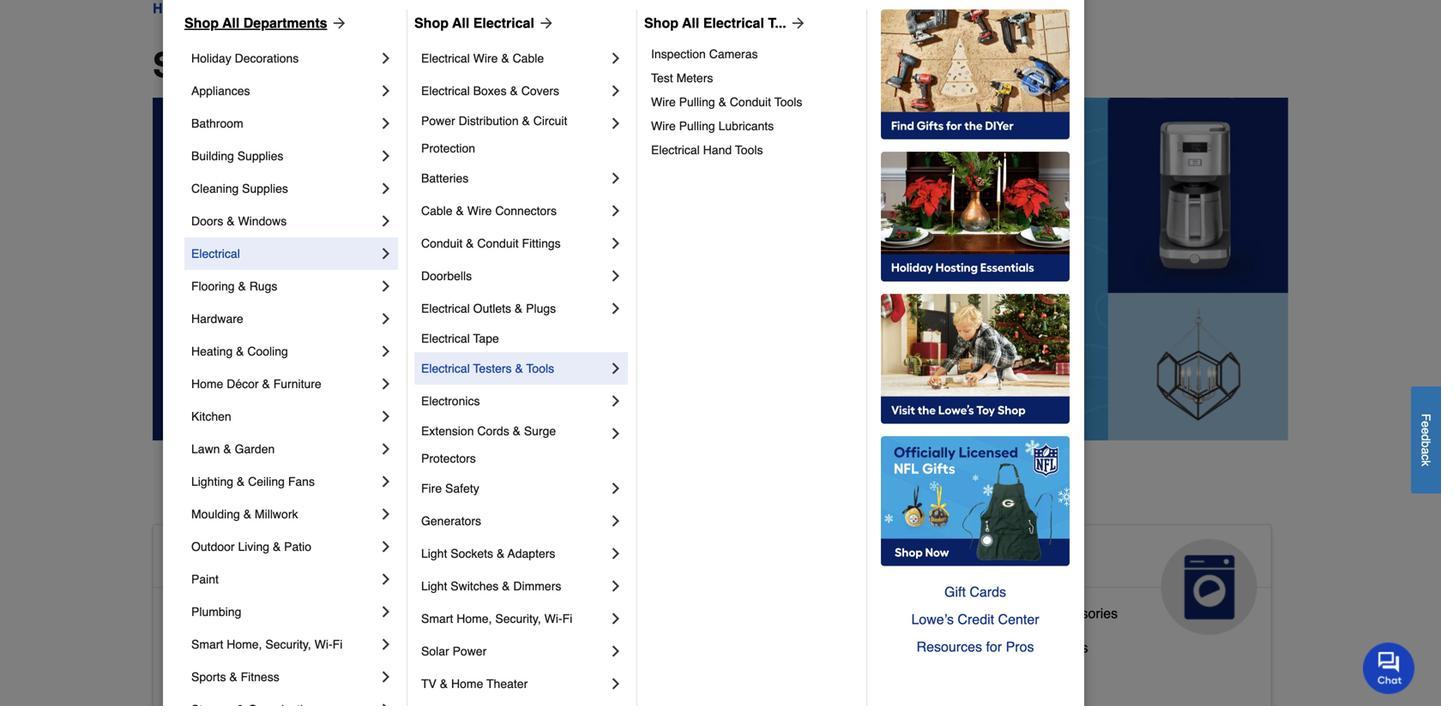 Task type: locate. For each thing, give the bounding box(es) containing it.
power inside power distribution & circuit protection
[[421, 114, 455, 128]]

0 vertical spatial furniture
[[273, 377, 321, 391]]

& right tv
[[440, 678, 448, 691]]

electrical for electrical hand tools
[[651, 143, 700, 157]]

safety
[[445, 482, 479, 496]]

smart home, security, wi-fi
[[421, 612, 572, 626], [191, 638, 343, 652]]

conduit down cable & wire connectors
[[477, 237, 519, 250]]

lowe's credit center
[[911, 612, 1039, 628]]

surge
[[524, 425, 556, 438]]

cleaning supplies
[[191, 182, 288, 196]]

lawn
[[191, 443, 220, 456]]

0 horizontal spatial appliances link
[[191, 75, 377, 107]]

2 arrow right image from the left
[[786, 15, 807, 32]]

center
[[998, 612, 1039, 628]]

0 horizontal spatial furniture
[[273, 377, 321, 391]]

decorations
[[235, 51, 299, 65]]

chevron right image for bathroom
[[377, 115, 395, 132]]

1 horizontal spatial shop
[[414, 15, 449, 31]]

& right entry
[[273, 675, 282, 690]]

0 vertical spatial appliances link
[[191, 75, 377, 107]]

smart home, security, wi-fi link up fitness on the bottom of the page
[[191, 629, 377, 661]]

0 horizontal spatial arrow right image
[[534, 15, 555, 32]]

livestock
[[550, 633, 607, 649]]

wire pulling lubricants
[[651, 119, 774, 133]]

3 shop from the left
[[644, 15, 679, 31]]

outdoor living & patio link
[[191, 531, 377, 564]]

bathroom up building
[[191, 117, 243, 130]]

electrical up cameras
[[703, 15, 764, 31]]

officially licensed n f l gifts. shop now. image
[[881, 437, 1070, 567]]

1 horizontal spatial pet
[[660, 546, 698, 574]]

&
[[501, 51, 509, 65], [510, 84, 518, 98], [718, 95, 727, 109], [522, 114, 530, 128], [456, 204, 464, 218], [227, 214, 235, 228], [466, 237, 474, 250], [238, 280, 246, 293], [515, 302, 523, 316], [236, 345, 244, 359], [515, 362, 523, 376], [262, 377, 270, 391], [513, 425, 521, 438], [223, 443, 231, 456], [237, 475, 245, 489], [243, 508, 251, 522], [273, 540, 281, 554], [636, 546, 654, 574], [497, 547, 505, 561], [502, 580, 510, 594], [1032, 606, 1041, 622], [994, 640, 1003, 656], [667, 668, 676, 684], [229, 671, 237, 685], [273, 675, 282, 690], [440, 678, 448, 691]]

electrical up electronics
[[421, 362, 470, 376]]

t...
[[768, 15, 786, 31]]

gift cards link
[[881, 579, 1070, 606]]

light for light sockets & adapters
[[421, 547, 447, 561]]

1 shop from the left
[[184, 15, 219, 31]]

electrical tape link
[[421, 325, 624, 353]]

1 horizontal spatial appliances
[[932, 546, 1060, 574]]

shop up electrical wire & cable
[[414, 15, 449, 31]]

power inside "solar power" link
[[453, 645, 487, 659]]

1 horizontal spatial home,
[[457, 612, 492, 626]]

tools down electrical tape link
[[526, 362, 554, 376]]

chevron right image for tv & home theater
[[607, 676, 624, 693]]

0 vertical spatial light
[[421, 547, 447, 561]]

1 vertical spatial home,
[[227, 638, 262, 652]]

1 horizontal spatial cable
[[513, 51, 544, 65]]

& left circuit
[[522, 114, 530, 128]]

departments up holiday decorations link
[[243, 15, 327, 31]]

& right décor at the left bottom of page
[[262, 377, 270, 391]]

pulling up electrical hand tools
[[679, 119, 715, 133]]

appliances up cards at the bottom of the page
[[932, 546, 1060, 574]]

2 horizontal spatial shop
[[644, 15, 679, 31]]

supplies up windows
[[242, 182, 288, 196]]

chevron right image
[[607, 50, 624, 67], [377, 82, 395, 100], [607, 202, 624, 220], [377, 213, 395, 230], [607, 268, 624, 285], [377, 376, 395, 393], [607, 393, 624, 410], [377, 408, 395, 425], [607, 425, 624, 443], [377, 474, 395, 491], [607, 480, 624, 498], [377, 506, 395, 523], [377, 539, 395, 556], [607, 546, 624, 563], [377, 571, 395, 588], [607, 578, 624, 595], [607, 611, 624, 628], [607, 643, 624, 661], [607, 676, 624, 693], [377, 702, 395, 707]]

electrical boxes & covers link
[[421, 75, 607, 107]]

accessible home link
[[154, 526, 507, 636]]

accessible entry & home
[[167, 675, 322, 690]]

furniture right houses,
[[680, 668, 735, 684]]

furniture up kitchen link
[[273, 377, 321, 391]]

f e e d b a c k button
[[1411, 387, 1441, 494]]

pulling inside wire pulling lubricants link
[[679, 119, 715, 133]]

cable up the covers
[[513, 51, 544, 65]]

arrow right image inside the shop all electrical t... link
[[786, 15, 807, 32]]

appliance parts & accessories
[[932, 606, 1118, 622]]

1 horizontal spatial tools
[[735, 143, 763, 157]]

test meters
[[651, 71, 713, 85]]

accessible bathroom link
[[167, 602, 296, 636]]

hardware link
[[191, 303, 377, 335]]

& right 'lawn'
[[223, 443, 231, 456]]

appliances down holiday
[[191, 84, 250, 98]]

heating & cooling link
[[191, 335, 377, 368]]

chevron right image for extension cords & surge protectors
[[607, 425, 624, 443]]

conduit & conduit fittings
[[421, 237, 561, 250]]

0 vertical spatial pet
[[660, 546, 698, 574]]

all up inspection at the top left of the page
[[682, 15, 699, 31]]

beverage & wine chillers
[[932, 640, 1088, 656]]

3 accessible from the top
[[167, 640, 233, 656]]

bathroom up bedroom
[[237, 606, 296, 622]]

lowe's
[[911, 612, 954, 628]]

0 vertical spatial bathroom
[[191, 117, 243, 130]]

home, down accessible bathroom link
[[227, 638, 262, 652]]

4 accessible from the top
[[167, 675, 233, 690]]

& up electrical boxes & covers "link"
[[501, 51, 509, 65]]

chevron right image for doorbells
[[607, 268, 624, 285]]

1 arrow right image from the left
[[534, 15, 555, 32]]

security, for the rightmost smart home, security, wi-fi link
[[495, 612, 541, 626]]

1 horizontal spatial smart home, security, wi-fi
[[421, 612, 572, 626]]

0 vertical spatial wi-
[[544, 612, 562, 626]]

connectors
[[495, 204, 557, 218]]

home, down switches
[[457, 612, 492, 626]]

0 vertical spatial smart
[[421, 612, 453, 626]]

electrical wire & cable
[[421, 51, 544, 65]]

0 vertical spatial cable
[[513, 51, 544, 65]]

pulling inside wire pulling & conduit tools link
[[679, 95, 715, 109]]

electrical down 'doorbells'
[[421, 302, 470, 316]]

electrical left boxes at the left top
[[421, 84, 470, 98]]

smart
[[421, 612, 453, 626], [191, 638, 223, 652]]

2 accessible from the top
[[167, 606, 233, 622]]

appliances
[[191, 84, 250, 98], [932, 546, 1060, 574]]

1 horizontal spatial fi
[[562, 612, 572, 626]]

chevron right image for lighting & ceiling fans
[[377, 474, 395, 491]]

1 vertical spatial appliances link
[[918, 526, 1271, 636]]

1 horizontal spatial arrow right image
[[786, 15, 807, 32]]

for
[[986, 640, 1002, 655]]

& up wire pulling lubricants at top
[[718, 95, 727, 109]]

2 shop from the left
[[414, 15, 449, 31]]

all for shop all departments
[[222, 15, 240, 31]]

chillers
[[1042, 640, 1088, 656]]

sports & fitness link
[[191, 661, 377, 694]]

departments
[[243, 15, 327, 31], [300, 45, 510, 85]]

shop for shop all departments
[[184, 15, 219, 31]]

wi- up sports & fitness link
[[315, 638, 333, 652]]

fi up livestock
[[562, 612, 572, 626]]

test
[[651, 71, 673, 85]]

e
[[1419, 421, 1433, 428], [1419, 428, 1433, 435]]

electrical outlets & plugs link
[[421, 293, 607, 325]]

2 vertical spatial tools
[[526, 362, 554, 376]]

conduit up wire pulling lubricants link
[[730, 95, 771, 109]]

0 horizontal spatial tools
[[526, 362, 554, 376]]

& right animal
[[636, 546, 654, 574]]

animal & pet care
[[550, 546, 698, 601]]

smart home, security, wi-fi for the rightmost smart home, security, wi-fi link
[[421, 612, 572, 626]]

electrical left 'tape' on the left of the page
[[421, 332, 470, 346]]

0 vertical spatial pulling
[[679, 95, 715, 109]]

accessible bedroom
[[167, 640, 292, 656]]

2 horizontal spatial conduit
[[730, 95, 771, 109]]

building supplies
[[191, 149, 283, 163]]

chevron right image for electronics
[[607, 393, 624, 410]]

appliances link up chillers
[[918, 526, 1271, 636]]

smart home, security, wi-fi up fitness on the bottom of the page
[[191, 638, 343, 652]]

1 vertical spatial pet
[[550, 668, 570, 684]]

security, for left smart home, security, wi-fi link
[[265, 638, 311, 652]]

inspection cameras link
[[651, 42, 854, 66]]

chevron right image for kitchen
[[377, 408, 395, 425]]

smart up sports
[[191, 638, 223, 652]]

1 vertical spatial light
[[421, 580, 447, 594]]

& right houses,
[[667, 668, 676, 684]]

shop up holiday
[[184, 15, 219, 31]]

0 vertical spatial departments
[[243, 15, 327, 31]]

outdoor
[[191, 540, 235, 554]]

parts
[[996, 606, 1028, 622]]

& right testers
[[515, 362, 523, 376]]

1 vertical spatial security,
[[265, 638, 311, 652]]

1 accessible from the top
[[167, 546, 293, 574]]

1 horizontal spatial appliances link
[[918, 526, 1271, 636]]

pulling down meters
[[679, 95, 715, 109]]

smart up solar in the left of the page
[[421, 612, 453, 626]]

0 vertical spatial fi
[[562, 612, 572, 626]]

arrow right image up inspection cameras link
[[786, 15, 807, 32]]

arrow right image up the electrical wire & cable link
[[534, 15, 555, 32]]

electrical for electrical testers & tools
[[421, 362, 470, 376]]

& down the 'batteries' on the left top of page
[[456, 204, 464, 218]]

supplies up houses,
[[611, 633, 663, 649]]

& right the parts
[[1032, 606, 1041, 622]]

security, down light switches & dimmers link
[[495, 612, 541, 626]]

0 vertical spatial smart home, security, wi-fi
[[421, 612, 572, 626]]

& right "doors"
[[227, 214, 235, 228]]

electrical hand tools link
[[651, 138, 854, 162]]

heating
[[191, 345, 233, 359]]

1 vertical spatial smart home, security, wi-fi
[[191, 638, 343, 652]]

0 vertical spatial security,
[[495, 612, 541, 626]]

1 vertical spatial pulling
[[679, 119, 715, 133]]

chevron right image for lawn & garden
[[377, 441, 395, 458]]

all for shop all electrical
[[452, 15, 469, 31]]

2 horizontal spatial tools
[[774, 95, 802, 109]]

smart home, security, wi-fi down light switches & dimmers at the left bottom
[[421, 612, 572, 626]]

1 vertical spatial departments
[[300, 45, 510, 85]]

visit the lowe's toy shop. image
[[881, 294, 1070, 425]]

0 horizontal spatial pet
[[550, 668, 570, 684]]

pulling for &
[[679, 95, 715, 109]]

tape
[[473, 332, 499, 346]]

patio
[[284, 540, 311, 554]]

cable down the 'batteries' on the left top of page
[[421, 204, 453, 218]]

all up holiday decorations at the top left of the page
[[222, 15, 240, 31]]

chevron right image for light switches & dimmers
[[607, 578, 624, 595]]

beverage
[[932, 640, 990, 656]]

shop up inspection at the top left of the page
[[644, 15, 679, 31]]

& right sockets
[[497, 547, 505, 561]]

smart home, security, wi-fi link down light switches & dimmers at the left bottom
[[421, 603, 607, 636]]

tools down lubricants
[[735, 143, 763, 157]]

electrical left hand
[[651, 143, 700, 157]]

entry
[[237, 675, 269, 690]]

generators link
[[421, 505, 607, 538]]

sports
[[191, 671, 226, 685]]

security, down plumbing link
[[265, 638, 311, 652]]

chevron right image for solar power
[[607, 643, 624, 661]]

power up protection
[[421, 114, 455, 128]]

chevron right image for appliances
[[377, 82, 395, 100]]

0 vertical spatial supplies
[[237, 149, 283, 163]]

2 pulling from the top
[[679, 119, 715, 133]]

2 light from the top
[[421, 580, 447, 594]]

departments down arrow right image
[[300, 45, 510, 85]]

1 horizontal spatial security,
[[495, 612, 541, 626]]

1 horizontal spatial conduit
[[477, 237, 519, 250]]

e up b
[[1419, 428, 1433, 435]]

0 horizontal spatial smart home, security, wi-fi
[[191, 638, 343, 652]]

0 horizontal spatial appliances
[[191, 84, 250, 98]]

& inside power distribution & circuit protection
[[522, 114, 530, 128]]

electrical down shop all electrical
[[421, 51, 470, 65]]

smart for the rightmost smart home, security, wi-fi link
[[421, 612, 453, 626]]

& left pros at the bottom right of page
[[994, 640, 1003, 656]]

wi- for smart home, security, wi-fi's chevron right icon
[[315, 638, 333, 652]]

chevron right image for hardware
[[377, 311, 395, 328]]

1 horizontal spatial furniture
[[680, 668, 735, 684]]

doors
[[191, 214, 223, 228]]

electrical up flooring
[[191, 247, 240, 261]]

0 horizontal spatial wi-
[[315, 638, 333, 652]]

chevron right image for plumbing
[[377, 604, 395, 621]]

0 horizontal spatial smart home, security, wi-fi link
[[191, 629, 377, 661]]

cooling
[[247, 345, 288, 359]]

wi- up livestock
[[544, 612, 562, 626]]

chevron right image for electrical wire & cable
[[607, 50, 624, 67]]

& left plugs
[[515, 302, 523, 316]]

chevron right image for sports & fitness
[[377, 669, 395, 686]]

arrow right image inside shop all electrical link
[[534, 15, 555, 32]]

all up electrical wire & cable
[[452, 15, 469, 31]]

chevron right image for holiday decorations
[[377, 50, 395, 67]]

1 vertical spatial supplies
[[242, 182, 288, 196]]

chevron right image for power distribution & circuit protection
[[607, 115, 624, 132]]

paint
[[191, 573, 219, 587]]

chevron right image for conduit & conduit fittings
[[607, 235, 624, 252]]

power up tv & home theater
[[453, 645, 487, 659]]

1 horizontal spatial smart
[[421, 612, 453, 626]]

supplies up the cleaning supplies
[[237, 149, 283, 163]]

appliances link down decorations
[[191, 75, 377, 107]]

electronics link
[[421, 385, 607, 418]]

fi down plumbing link
[[333, 638, 343, 652]]

flooring
[[191, 280, 235, 293]]

cable & wire connectors link
[[421, 195, 607, 227]]

electrical for electrical
[[191, 247, 240, 261]]

chevron right image for smart home, security, wi-fi
[[377, 637, 395, 654]]

light down the generators
[[421, 547, 447, 561]]

b
[[1419, 441, 1433, 448]]

e up d
[[1419, 421, 1433, 428]]

décor
[[227, 377, 259, 391]]

moulding & millwork link
[[191, 498, 377, 531]]

cleaning
[[191, 182, 239, 196]]

0 vertical spatial power
[[421, 114, 455, 128]]

lighting & ceiling fans
[[191, 475, 315, 489]]

1 horizontal spatial wi-
[[544, 612, 562, 626]]

1 light from the top
[[421, 547, 447, 561]]

& right cords
[[513, 425, 521, 438]]

2 vertical spatial supplies
[[611, 633, 663, 649]]

chevron right image for electrical testers & tools
[[607, 360, 624, 377]]

power distribution & circuit protection link
[[421, 107, 607, 162]]

moulding & millwork
[[191, 508, 298, 522]]

cable
[[513, 51, 544, 65], [421, 204, 453, 218]]

electrical for electrical wire & cable
[[421, 51, 470, 65]]

1 vertical spatial cable
[[421, 204, 453, 218]]

plumbing
[[191, 606, 241, 619]]

cleaning supplies link
[[191, 172, 377, 205]]

0 horizontal spatial fi
[[333, 638, 343, 652]]

1 vertical spatial power
[[453, 645, 487, 659]]

chat invite button image
[[1363, 643, 1415, 695]]

electrical inside "link"
[[421, 84, 470, 98]]

& down accessible bedroom link
[[229, 671, 237, 685]]

1 vertical spatial appliances
[[932, 546, 1060, 574]]

shop all electrical t...
[[644, 15, 786, 31]]

1 vertical spatial wi-
[[315, 638, 333, 652]]

home link
[[153, 0, 191, 19]]

animal
[[550, 546, 630, 574]]

0 horizontal spatial shop
[[184, 15, 219, 31]]

light
[[421, 547, 447, 561], [421, 580, 447, 594]]

light left switches
[[421, 580, 447, 594]]

1 vertical spatial smart
[[191, 638, 223, 652]]

light sockets & adapters link
[[421, 538, 607, 570]]

electrical for electrical tape
[[421, 332, 470, 346]]

gift cards
[[944, 585, 1006, 600]]

chevron right image for generators
[[607, 513, 624, 530]]

tools down test meters link
[[774, 95, 802, 109]]

arrow right image
[[534, 15, 555, 32], [786, 15, 807, 32]]

chevron right image
[[377, 50, 395, 67], [607, 82, 624, 100], [377, 115, 395, 132], [607, 115, 624, 132], [377, 148, 395, 165], [607, 170, 624, 187], [377, 180, 395, 197], [607, 235, 624, 252], [377, 245, 395, 262], [377, 278, 395, 295], [607, 300, 624, 317], [377, 311, 395, 328], [377, 343, 395, 360], [607, 360, 624, 377], [377, 441, 395, 458], [607, 513, 624, 530], [377, 604, 395, 621], [377, 637, 395, 654], [377, 669, 395, 686]]

1 pulling from the top
[[679, 95, 715, 109]]

light switches & dimmers link
[[421, 570, 607, 603]]

& down cable & wire connectors
[[466, 237, 474, 250]]

0 horizontal spatial cable
[[421, 204, 453, 218]]

conduit up 'doorbells'
[[421, 237, 463, 250]]

arrow right image for shop all electrical
[[534, 15, 555, 32]]

2 e from the top
[[1419, 428, 1433, 435]]

electrical
[[473, 15, 534, 31], [703, 15, 764, 31], [421, 51, 470, 65], [421, 84, 470, 98], [651, 143, 700, 157], [191, 247, 240, 261], [421, 302, 470, 316], [421, 332, 470, 346], [421, 362, 470, 376]]

0 horizontal spatial security,
[[265, 638, 311, 652]]

1 e from the top
[[1419, 421, 1433, 428]]

shop
[[184, 15, 219, 31], [414, 15, 449, 31], [644, 15, 679, 31]]

moulding
[[191, 508, 240, 522]]

all for shop all electrical t...
[[682, 15, 699, 31]]

chevron right image for electrical outlets & plugs
[[607, 300, 624, 317]]

0 horizontal spatial smart
[[191, 638, 223, 652]]

chevron right image for cleaning supplies
[[377, 180, 395, 197]]



Task type: describe. For each thing, give the bounding box(es) containing it.
livestock supplies
[[550, 633, 663, 649]]

outdoor living & patio
[[191, 540, 311, 554]]

electronics
[[421, 395, 480, 408]]

d
[[1419, 435, 1433, 441]]

wire pulling & conduit tools link
[[651, 90, 854, 114]]

inspection
[[651, 47, 706, 61]]

chevron right image for outdoor living & patio
[[377, 539, 395, 556]]

tv & home theater link
[[421, 668, 607, 701]]

extension
[[421, 425, 474, 438]]

& right boxes at the left top
[[510, 84, 518, 98]]

& left 'rugs'
[[238, 280, 246, 293]]

departments for shop all departments
[[300, 45, 510, 85]]

accessible for accessible home
[[167, 546, 293, 574]]

lowe's credit center link
[[881, 606, 1070, 634]]

lawn & garden
[[191, 443, 275, 456]]

electrical link
[[191, 238, 377, 270]]

cable inside the electrical wire & cable link
[[513, 51, 544, 65]]

electrical hand tools
[[651, 143, 763, 157]]

accessories
[[1044, 606, 1118, 622]]

paint link
[[191, 564, 377, 596]]

home décor & furniture link
[[191, 368, 377, 401]]

& left cooling
[[236, 345, 244, 359]]

chevron right image for electrical
[[377, 245, 395, 262]]

windows
[[238, 214, 287, 228]]

cameras
[[709, 47, 758, 61]]

electrical up the electrical wire & cable link
[[473, 15, 534, 31]]

garden
[[235, 443, 275, 456]]

arrow right image for shop all electrical t...
[[786, 15, 807, 32]]

shop all electrical
[[414, 15, 534, 31]]

enjoy savings year-round. no matter what you're shopping for, find what you need at a great price. image
[[153, 98, 1288, 441]]

resources
[[917, 640, 982, 655]]

testers
[[473, 362, 512, 376]]

livestock supplies link
[[550, 630, 663, 664]]

electrical for electrical outlets & plugs
[[421, 302, 470, 316]]

millwork
[[255, 508, 298, 522]]

houses,
[[613, 668, 663, 684]]

electrical boxes & covers
[[421, 84, 559, 98]]

accessible for accessible bathroom
[[167, 606, 233, 622]]

accessible bedroom link
[[167, 636, 292, 671]]

shop all departments
[[153, 45, 510, 85]]

tv
[[421, 678, 437, 691]]

flooring & rugs link
[[191, 270, 377, 303]]

pros
[[1006, 640, 1034, 655]]

living
[[238, 540, 269, 554]]

beds,
[[574, 668, 609, 684]]

& inside the extension cords & surge protectors
[[513, 425, 521, 438]]

plugs
[[526, 302, 556, 316]]

accessible for accessible entry & home
[[167, 675, 233, 690]]

light for light switches & dimmers
[[421, 580, 447, 594]]

circuit
[[533, 114, 567, 128]]

pet inside animal & pet care
[[660, 546, 698, 574]]

departments for shop all departments
[[243, 15, 327, 31]]

chevron right image for smart home, security, wi-fi
[[607, 611, 624, 628]]

tv & home theater
[[421, 678, 528, 691]]

& left patio
[[273, 540, 281, 554]]

1 vertical spatial furniture
[[680, 668, 735, 684]]

arrow right image
[[327, 15, 348, 32]]

chevron right image for building supplies
[[377, 148, 395, 165]]

theater
[[486, 678, 528, 691]]

home décor & furniture
[[191, 377, 321, 391]]

conduit & conduit fittings link
[[421, 227, 607, 260]]

lawn & garden link
[[191, 433, 377, 466]]

kitchen
[[191, 410, 231, 424]]

hand
[[703, 143, 732, 157]]

0 vertical spatial home,
[[457, 612, 492, 626]]

chevron right image for electrical boxes & covers
[[607, 82, 624, 100]]

cards
[[970, 585, 1006, 600]]

chevron right image for home décor & furniture
[[377, 376, 395, 393]]

0 vertical spatial tools
[[774, 95, 802, 109]]

doors & windows link
[[191, 205, 377, 238]]

chevron right image for flooring & rugs
[[377, 278, 395, 295]]

& left millwork
[[243, 508, 251, 522]]

electrical for electrical boxes & covers
[[421, 84, 470, 98]]

chevron right image for moulding & millwork
[[377, 506, 395, 523]]

lighting
[[191, 475, 233, 489]]

plumbing link
[[191, 596, 377, 629]]

holiday hosting essentials. image
[[881, 152, 1070, 282]]

pet inside pet beds, houses, & furniture link
[[550, 668, 570, 684]]

cable & wire connectors
[[421, 204, 557, 218]]

cords
[[477, 425, 509, 438]]

chevron right image for doors & windows
[[377, 213, 395, 230]]

cable inside cable & wire connectors link
[[421, 204, 453, 218]]

animal & pet care image
[[779, 540, 875, 636]]

pulling for lubricants
[[679, 119, 715, 133]]

chevron right image for cable & wire connectors
[[607, 202, 624, 220]]

chevron right image for fire safety
[[607, 480, 624, 498]]

shop all departments link
[[184, 13, 348, 33]]

fire safety link
[[421, 473, 607, 505]]

electrical tape
[[421, 332, 499, 346]]

chevron right image for paint
[[377, 571, 395, 588]]

supplies for building supplies
[[237, 149, 283, 163]]

1 vertical spatial bathroom
[[237, 606, 296, 622]]

shop for shop all electrical
[[414, 15, 449, 31]]

chevron right image for heating & cooling
[[377, 343, 395, 360]]

1 horizontal spatial smart home, security, wi-fi link
[[421, 603, 607, 636]]

solar
[[421, 645, 449, 659]]

appliance parts & accessories link
[[932, 602, 1118, 636]]

rugs
[[249, 280, 277, 293]]

supplies for livestock supplies
[[611, 633, 663, 649]]

smart home, security, wi-fi for left smart home, security, wi-fi link
[[191, 638, 343, 652]]

shop all electrical link
[[414, 13, 555, 33]]

batteries
[[421, 172, 469, 185]]

light switches & dimmers
[[421, 580, 561, 594]]

& left "ceiling"
[[237, 475, 245, 489]]

bathroom inside "link"
[[191, 117, 243, 130]]

wi- for chevron right image for smart home, security, wi-fi
[[544, 612, 562, 626]]

switches
[[451, 580, 499, 594]]

1 vertical spatial fi
[[333, 638, 343, 652]]

0 horizontal spatial conduit
[[421, 237, 463, 250]]

supplies for cleaning supplies
[[242, 182, 288, 196]]

1 vertical spatial tools
[[735, 143, 763, 157]]

smart for left smart home, security, wi-fi link
[[191, 638, 223, 652]]

doorbells link
[[421, 260, 607, 293]]

c
[[1419, 455, 1433, 461]]

accessible home image
[[397, 540, 493, 636]]

& left dimmers
[[502, 580, 510, 594]]

inspection cameras
[[651, 47, 758, 61]]

boxes
[[473, 84, 507, 98]]

chevron right image for batteries
[[607, 170, 624, 187]]

all down shop all departments link
[[247, 45, 291, 85]]

covers
[[521, 84, 559, 98]]

chevron right image for light sockets & adapters
[[607, 546, 624, 563]]

0 horizontal spatial home,
[[227, 638, 262, 652]]

building
[[191, 149, 234, 163]]

care
[[550, 574, 603, 601]]

appliances image
[[1161, 540, 1257, 636]]

find gifts for the diyer. image
[[881, 9, 1070, 140]]

test meters link
[[651, 66, 854, 90]]

shop for shop all electrical t...
[[644, 15, 679, 31]]

doors & windows
[[191, 214, 287, 228]]

lubricants
[[718, 119, 774, 133]]

wine
[[1007, 640, 1039, 656]]

fitness
[[241, 671, 279, 685]]

shop all electrical t... link
[[644, 13, 807, 33]]

& inside animal & pet care
[[636, 546, 654, 574]]

a
[[1419, 448, 1433, 455]]

extension cords & surge protectors
[[421, 425, 559, 466]]

accessible for accessible bedroom
[[167, 640, 233, 656]]

appliance
[[932, 606, 992, 622]]

0 vertical spatial appliances
[[191, 84, 250, 98]]

heating & cooling
[[191, 345, 288, 359]]

distribution
[[459, 114, 519, 128]]

fire safety
[[421, 482, 479, 496]]



Task type: vqa. For each thing, say whether or not it's contained in the screenshot.
Electrical Wire & Cable Link at the top left of the page
yes



